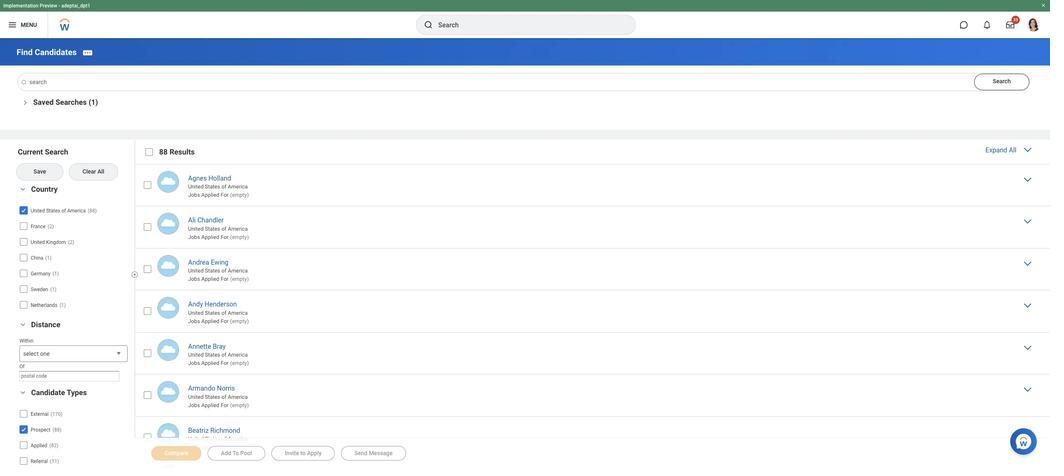Task type: vqa. For each thing, say whether or not it's contained in the screenshot.
03/02/2021
no



Task type: describe. For each thing, give the bounding box(es) containing it.
bray
[[213, 343, 226, 350]]

chevron down image
[[18, 186, 28, 192]]

saved searches (1) button
[[33, 98, 98, 106]]

united kingdom
[[31, 239, 66, 245]]

states inside country tree
[[46, 208, 60, 214]]

united for armando norris
[[188, 394, 204, 400]]

united states of america jobs applied for (empty) for holland
[[188, 184, 249, 198]]

country tree
[[19, 203, 128, 312]]

search button
[[974, 74, 1029, 90]]

inbox large image
[[1006, 21, 1015, 29]]

(2) for france
[[48, 224, 54, 230]]

(88) for united states of america
[[88, 208, 97, 214]]

adeptai_dpt1
[[61, 3, 90, 9]]

search image
[[21, 79, 27, 86]]

jobs for annette
[[188, 360, 200, 366]]

states for andy
[[205, 310, 220, 316]]

sweden
[[31, 287, 48, 293]]

(empty) for bray
[[230, 360, 249, 366]]

for for ewing
[[221, 276, 229, 282]]

more andy henderson image
[[1023, 301, 1033, 310]]

action bar region
[[135, 438, 1050, 468]]

external
[[31, 412, 49, 417]]

holland
[[208, 174, 231, 182]]

america for ali chandler
[[228, 226, 248, 232]]

all for expand all
[[1009, 146, 1017, 154]]

notifications large image
[[983, 21, 991, 29]]

(empty) for ewing
[[230, 276, 249, 282]]

applied for armando
[[201, 402, 219, 408]]

united up 'france'
[[31, 208, 45, 214]]

states for beatriz
[[205, 436, 220, 442]]

united for beatriz richmond
[[188, 436, 204, 442]]

norris
[[217, 385, 235, 392]]

distance
[[31, 320, 60, 329]]

ewing
[[211, 258, 228, 266]]

search image
[[423, 20, 433, 30]]

united states of america jobs applied for (empty) for chandler
[[188, 226, 249, 240]]

united states of america jobs applied for (empty) for ewing
[[188, 268, 249, 282]]

country
[[31, 185, 58, 193]]

saved
[[33, 98, 54, 106]]

more agnes holland image
[[1023, 174, 1033, 184]]

andrea
[[188, 258, 209, 266]]

implementation preview -   adeptai_dpt1
[[3, 3, 90, 9]]

expand all link
[[986, 146, 1017, 157]]

find
[[17, 47, 33, 57]]

current
[[18, 147, 43, 156]]

america for agnes holland
[[228, 184, 248, 190]]

more armando norris image
[[1023, 385, 1033, 395]]

within
[[19, 338, 33, 344]]

search inside button
[[993, 78, 1011, 84]]

applied for annette
[[201, 360, 219, 366]]

select one
[[23, 351, 50, 357]]

implementation
[[3, 3, 38, 9]]

states for agnes
[[205, 184, 220, 190]]

of for andy henderson
[[222, 310, 226, 316]]

select
[[23, 351, 39, 357]]

searches
[[55, 98, 87, 106]]

united for agnes holland
[[188, 184, 204, 190]]

andrea ewing link
[[188, 257, 228, 266]]

close environment banner image
[[1041, 3, 1046, 8]]

of for annette bray
[[222, 352, 226, 358]]

(empty) for norris
[[230, 402, 249, 408]]

andy
[[188, 301, 203, 308]]

check small image for prospect
[[19, 425, 29, 435]]

chandler
[[197, 216, 224, 224]]

-
[[59, 3, 60, 9]]

beatriz richmond list item
[[135, 416, 1050, 458]]

(1) right the searches
[[89, 98, 98, 106]]

save button
[[17, 164, 63, 180]]

armando norris
[[188, 385, 235, 392]]

states for andrea
[[205, 268, 220, 274]]

for for chandler
[[221, 234, 229, 240]]

annette bray link
[[188, 341, 226, 350]]

of for agnes holland
[[222, 184, 226, 190]]

andrea ewing list item
[[135, 248, 1050, 290]]

henderson
[[205, 301, 237, 308]]

beatriz richmond
[[188, 427, 240, 435]]

richmond
[[210, 427, 240, 435]]

chevron down image for saved searches (1)
[[20, 98, 28, 108]]

of for beatriz richmond
[[222, 436, 226, 442]]

current search
[[18, 147, 68, 156]]

for for henderson
[[221, 318, 229, 324]]

(1) for china
[[45, 255, 52, 261]]

united for andrea ewing
[[188, 268, 204, 274]]

more ali chandler image
[[1023, 216, 1033, 226]]

beatriz richmond link
[[188, 425, 240, 435]]

applied for andrea
[[201, 276, 219, 282]]

united for ali chandler
[[188, 226, 204, 232]]

ali chandler list item
[[135, 206, 1050, 248]]

annette bray list item
[[135, 332, 1050, 374]]

(empty) for chandler
[[230, 234, 249, 240]]

country button
[[31, 185, 58, 193]]

candidate types
[[31, 388, 87, 397]]

annette
[[188, 343, 211, 350]]

america for armando norris
[[228, 394, 248, 400]]

menu banner
[[0, 0, 1050, 38]]

jobs for andrea
[[188, 276, 200, 282]]

find candidates main content
[[0, 38, 1050, 468]]

menu button
[[0, 12, 48, 38]]

menu
[[21, 21, 37, 28]]

applied for andy
[[201, 318, 219, 324]]

(1) for netherlands
[[60, 302, 66, 308]]

candidates
[[35, 47, 77, 57]]

candidate
[[31, 388, 65, 397]]

check small image for united states of america
[[19, 205, 29, 215]]

find candidates
[[17, 47, 77, 57]]

jobs for beatriz
[[188, 444, 200, 450]]

armando
[[188, 385, 215, 392]]

justify image
[[7, 20, 17, 30]]

(88) for prospect
[[53, 427, 62, 433]]

agnes holland link
[[188, 173, 231, 182]]

(empty) for holland
[[230, 192, 249, 198]]

referral
[[31, 459, 48, 465]]

jobs for andy
[[188, 318, 200, 324]]

preview
[[40, 3, 57, 9]]



Task type: locate. For each thing, give the bounding box(es) containing it.
(11)
[[50, 459, 59, 465]]

of inside agnes holland list item
[[222, 184, 226, 190]]

88 results
[[159, 147, 195, 156]]

all inside "expand all" link
[[1009, 146, 1017, 154]]

united inside ali chandler list item
[[188, 226, 204, 232]]

applied down andy henderson at left
[[201, 318, 219, 324]]

ali
[[188, 216, 196, 224]]

netherlands
[[31, 302, 58, 308]]

0 vertical spatial check small image
[[19, 205, 29, 215]]

united states of america jobs applied for (empty) inside armando norris list item
[[188, 394, 249, 408]]

(empty) inside agnes holland list item
[[230, 192, 249, 198]]

2 vertical spatial chevron down image
[[18, 390, 28, 396]]

for down bray
[[221, 360, 229, 366]]

(1) right netherlands
[[60, 302, 66, 308]]

(empty) inside andrea ewing list item
[[230, 276, 249, 282]]

applied inside agnes holland list item
[[201, 192, 219, 198]]

(empty) inside annette bray list item
[[230, 360, 249, 366]]

jobs inside ali chandler list item
[[188, 234, 200, 240]]

united states of america jobs applied for (empty) down holland
[[188, 184, 249, 198]]

6 for from the top
[[221, 402, 229, 408]]

33 button
[[1001, 16, 1020, 34]]

3 for from the top
[[221, 276, 229, 282]]

check small image
[[19, 205, 29, 215], [19, 425, 29, 435]]

for down "chandler"
[[221, 234, 229, 240]]

applied inside annette bray list item
[[201, 360, 219, 366]]

for down the 'ewing'
[[221, 276, 229, 282]]

of inside annette bray list item
[[222, 352, 226, 358]]

andy henderson link
[[188, 299, 237, 308]]

4 for from the top
[[221, 318, 229, 324]]

united down beatriz
[[188, 436, 204, 442]]

for for holland
[[221, 192, 229, 198]]

united states of america jobs applied for (empty) for henderson
[[188, 310, 249, 324]]

distance group
[[17, 320, 131, 382]]

annette bray
[[188, 343, 226, 350]]

states down beatriz richmond
[[205, 436, 220, 442]]

(1) right china
[[45, 255, 52, 261]]

jobs inside agnes holland list item
[[188, 192, 200, 198]]

jobs inside andrea ewing list item
[[188, 276, 200, 282]]

search
[[993, 78, 1011, 84], [45, 147, 68, 156]]

united states of america jobs applied for (empty) down "chandler"
[[188, 226, 249, 240]]

0 vertical spatial search
[[993, 78, 1011, 84]]

applied inside andrea ewing list item
[[201, 276, 219, 282]]

germany
[[31, 271, 50, 277]]

agnes holland
[[188, 174, 231, 182]]

states for armando
[[205, 394, 220, 400]]

states inside agnes holland list item
[[205, 184, 220, 190]]

for for bray
[[221, 360, 229, 366]]

united inside armando norris list item
[[188, 394, 204, 400]]

5 jobs from the top
[[188, 360, 200, 366]]

(empty)
[[230, 192, 249, 198], [230, 234, 249, 240], [230, 276, 249, 282], [230, 318, 249, 324], [230, 360, 249, 366], [230, 402, 249, 408], [230, 444, 249, 450]]

1 (empty) from the top
[[230, 192, 249, 198]]

applied inside the candidate types 'tree'
[[31, 443, 47, 449]]

of down bray
[[222, 352, 226, 358]]

(82)
[[49, 443, 58, 449]]

of up "kingdom"
[[61, 208, 66, 214]]

7 for from the top
[[221, 444, 229, 450]]

of down "chandler"
[[222, 226, 226, 232]]

of down holland
[[222, 184, 226, 190]]

prospect
[[31, 427, 50, 433]]

united states of america jobs applied for (empty) inside agnes holland list item
[[188, 184, 249, 198]]

united states of america
[[31, 208, 86, 214]]

country group
[[17, 184, 131, 314]]

2 jobs from the top
[[188, 234, 200, 240]]

3 united states of america jobs applied for (empty) from the top
[[188, 268, 249, 282]]

(empty) inside andy henderson list item
[[230, 318, 249, 324]]

america inside beatriz richmond list item
[[228, 436, 248, 442]]

united inside agnes holland list item
[[188, 184, 204, 190]]

chevron down image for candidate types
[[18, 390, 28, 396]]

states inside beatriz richmond list item
[[205, 436, 220, 442]]

andy henderson
[[188, 301, 237, 308]]

(2) right "kingdom"
[[68, 239, 74, 245]]

united states of america jobs applied for (empty) down beatriz richmond
[[188, 436, 249, 450]]

(1) right germany
[[53, 271, 59, 277]]

search inside filter "search field"
[[45, 147, 68, 156]]

chevron right image
[[1023, 145, 1033, 154]]

all left chevron right image
[[1009, 146, 1017, 154]]

jobs down armando
[[188, 402, 200, 408]]

united states of america jobs applied for (empty) for bray
[[188, 352, 249, 366]]

united inside annette bray list item
[[188, 352, 204, 358]]

1 horizontal spatial (88)
[[88, 208, 97, 214]]

3 jobs from the top
[[188, 276, 200, 282]]

of for armando norris
[[222, 394, 226, 400]]

states inside andrea ewing list item
[[205, 268, 220, 274]]

applied inside andy henderson list item
[[201, 318, 219, 324]]

(88) right united states of america at the left top of page
[[88, 208, 97, 214]]

agnes
[[188, 174, 207, 182]]

chevron down image
[[20, 98, 28, 108], [18, 322, 28, 328], [18, 390, 28, 396]]

Search search field
[[17, 73, 1030, 91]]

jobs down annette
[[188, 360, 200, 366]]

(1)
[[89, 98, 98, 106], [45, 255, 52, 261], [53, 271, 59, 277], [50, 287, 56, 293], [60, 302, 66, 308]]

jobs for agnes
[[188, 192, 200, 198]]

states inside ali chandler list item
[[205, 226, 220, 232]]

filter search field
[[17, 147, 136, 468]]

jobs for ali
[[188, 234, 200, 240]]

united down annette
[[188, 352, 204, 358]]

(1) for germany
[[53, 271, 59, 277]]

1 vertical spatial (88)
[[53, 427, 62, 433]]

select one button
[[19, 346, 128, 363]]

of
[[222, 184, 226, 190], [61, 208, 66, 214], [222, 226, 226, 232], [222, 268, 226, 274], [222, 310, 226, 316], [222, 352, 226, 358], [222, 394, 226, 400], [222, 436, 226, 442]]

beatriz
[[188, 427, 209, 435]]

united inside andrea ewing list item
[[188, 268, 204, 274]]

all inside "clear all" button
[[97, 168, 104, 175]]

(88) down (170)
[[53, 427, 62, 433]]

united down 'france'
[[31, 239, 45, 245]]

(2) right 'france'
[[48, 224, 54, 230]]

1 for from the top
[[221, 192, 229, 198]]

of inside andrea ewing list item
[[222, 268, 226, 274]]

of inside ali chandler list item
[[222, 226, 226, 232]]

chevron down image left saved
[[20, 98, 28, 108]]

states down agnes holland
[[205, 184, 220, 190]]

2 united states of america jobs applied for (empty) from the top
[[188, 226, 249, 240]]

america inside agnes holland list item
[[228, 184, 248, 190]]

check small image inside country tree
[[19, 205, 29, 215]]

1 vertical spatial (2)
[[68, 239, 74, 245]]

for for norris
[[221, 402, 229, 408]]

america inside andrea ewing list item
[[228, 268, 248, 274]]

0 horizontal spatial search
[[45, 147, 68, 156]]

one
[[40, 351, 50, 357]]

jobs inside armando norris list item
[[188, 402, 200, 408]]

more andrea ewing image
[[1023, 258, 1033, 268]]

(empty) for richmond
[[230, 444, 249, 450]]

0 horizontal spatial (2)
[[48, 224, 54, 230]]

applied for ali
[[201, 234, 219, 240]]

0 vertical spatial all
[[1009, 146, 1017, 154]]

united
[[188, 184, 204, 190], [31, 208, 45, 214], [188, 226, 204, 232], [31, 239, 45, 245], [188, 268, 204, 274], [188, 310, 204, 316], [188, 352, 204, 358], [188, 394, 204, 400], [188, 436, 204, 442]]

Find Candidates text field
[[18, 73, 1030, 91]]

0 horizontal spatial all
[[97, 168, 104, 175]]

jobs down beatriz
[[188, 444, 200, 450]]

4 jobs from the top
[[188, 318, 200, 324]]

states inside andy henderson list item
[[205, 310, 220, 316]]

united down armando
[[188, 394, 204, 400]]

states down annette bray
[[205, 352, 220, 358]]

1 vertical spatial search
[[45, 147, 68, 156]]

for down holland
[[221, 192, 229, 198]]

states down "chandler"
[[205, 226, 220, 232]]

all for clear all
[[97, 168, 104, 175]]

all
[[1009, 146, 1017, 154], [97, 168, 104, 175]]

of inside country tree
[[61, 208, 66, 214]]

applied down agnes holland
[[201, 192, 219, 198]]

applied for agnes
[[201, 192, 219, 198]]

states down andrea ewing
[[205, 268, 220, 274]]

3 (empty) from the top
[[230, 276, 249, 282]]

jobs
[[188, 192, 200, 198], [188, 234, 200, 240], [188, 276, 200, 282], [188, 318, 200, 324], [188, 360, 200, 366], [188, 402, 200, 408], [188, 444, 200, 450]]

united states of america jobs applied for (empty) inside andrea ewing list item
[[188, 268, 249, 282]]

(1) for sweden
[[50, 287, 56, 293]]

united states of america jobs applied for (empty) for norris
[[188, 394, 249, 408]]

chevron down image inside distance group
[[18, 322, 28, 328]]

armando norris link
[[188, 383, 235, 392]]

of inside armando norris list item
[[222, 394, 226, 400]]

applied inside ali chandler list item
[[201, 234, 219, 240]]

america inside andy henderson list item
[[228, 310, 248, 316]]

united down ali
[[188, 226, 204, 232]]

more annette bray image
[[1023, 343, 1033, 353]]

states down "armando norris" at the left bottom
[[205, 394, 220, 400]]

for
[[221, 192, 229, 198], [221, 234, 229, 240], [221, 276, 229, 282], [221, 318, 229, 324], [221, 360, 229, 366], [221, 402, 229, 408], [221, 444, 229, 450]]

states down country 'button' at the top left of the page
[[46, 208, 60, 214]]

states inside armando norris list item
[[205, 394, 220, 400]]

agnes holland list item
[[135, 164, 1050, 206]]

america for andy henderson
[[228, 310, 248, 316]]

1 check small image from the top
[[19, 205, 29, 215]]

united inside beatriz richmond list item
[[188, 436, 204, 442]]

jobs inside beatriz richmond list item
[[188, 444, 200, 450]]

4 (empty) from the top
[[230, 318, 249, 324]]

jobs for armando
[[188, 402, 200, 408]]

of inside beatriz richmond list item
[[222, 436, 226, 442]]

0 vertical spatial chevron down image
[[20, 98, 28, 108]]

of down richmond
[[222, 436, 226, 442]]

6 jobs from the top
[[188, 402, 200, 408]]

states for annette
[[205, 352, 220, 358]]

chevron down image up within
[[18, 322, 28, 328]]

0 horizontal spatial (88)
[[53, 427, 62, 433]]

7 (empty) from the top
[[230, 444, 249, 450]]

2 check small image from the top
[[19, 425, 29, 435]]

ali chandler
[[188, 216, 224, 224]]

france
[[31, 224, 46, 230]]

united down the andrea
[[188, 268, 204, 274]]

(88) inside country tree
[[88, 208, 97, 214]]

(88) inside the candidate types 'tree'
[[53, 427, 62, 433]]

united states of america jobs applied for (empty)
[[188, 184, 249, 198], [188, 226, 249, 240], [188, 268, 249, 282], [188, 310, 249, 324], [188, 352, 249, 366], [188, 394, 249, 408], [188, 436, 249, 450]]

expand
[[986, 146, 1007, 154]]

(2) for united kingdom
[[68, 239, 74, 245]]

applied down andrea ewing
[[201, 276, 219, 282]]

states for ali
[[205, 226, 220, 232]]

expand all
[[986, 146, 1017, 154]]

andy henderson list item
[[135, 290, 1050, 332]]

clear all button
[[69, 164, 118, 180]]

1 jobs from the top
[[188, 192, 200, 198]]

(170)
[[51, 412, 62, 417]]

1 vertical spatial chevron down image
[[18, 322, 28, 328]]

jobs down the andrea
[[188, 276, 200, 282]]

applied down "armando norris" at the left bottom
[[201, 402, 219, 408]]

states
[[205, 184, 220, 190], [46, 208, 60, 214], [205, 226, 220, 232], [205, 268, 220, 274], [205, 310, 220, 316], [205, 352, 220, 358], [205, 394, 220, 400], [205, 436, 220, 442]]

united states of america jobs applied for (empty) down the 'ewing'
[[188, 268, 249, 282]]

of
[[19, 364, 25, 370]]

clear all
[[82, 168, 104, 175]]

5 (empty) from the top
[[230, 360, 249, 366]]

armando norris list item
[[135, 374, 1050, 416]]

check small image inside the candidate types 'tree'
[[19, 425, 29, 435]]

7 united states of america jobs applied for (empty) from the top
[[188, 436, 249, 450]]

america inside armando norris list item
[[228, 394, 248, 400]]

america for beatriz richmond
[[228, 436, 248, 442]]

jobs inside annette bray list item
[[188, 360, 200, 366]]

united states of america jobs applied for (empty) down "armando norris" at the left bottom
[[188, 394, 249, 408]]

of for andrea ewing
[[222, 268, 226, 274]]

for inside andrea ewing list item
[[221, 276, 229, 282]]

applied
[[201, 192, 219, 198], [201, 234, 219, 240], [201, 276, 219, 282], [201, 318, 219, 324], [201, 360, 219, 366], [201, 402, 219, 408], [31, 443, 47, 449], [201, 444, 219, 450]]

united for andy henderson
[[188, 310, 204, 316]]

united states of america jobs applied for (empty) down bray
[[188, 352, 249, 366]]

applied down beatriz richmond
[[201, 444, 219, 450]]

6 united states of america jobs applied for (empty) from the top
[[188, 394, 249, 408]]

states inside annette bray list item
[[205, 352, 220, 358]]

of down the 'ewing'
[[222, 268, 226, 274]]

33
[[1013, 17, 1018, 22]]

(2)
[[48, 224, 54, 230], [68, 239, 74, 245]]

america inside ali chandler list item
[[228, 226, 248, 232]]

america inside annette bray list item
[[228, 352, 248, 358]]

united states of america jobs applied for (empty) inside andy henderson list item
[[188, 310, 249, 324]]

for inside armando norris list item
[[221, 402, 229, 408]]

results
[[170, 147, 195, 156]]

chevron down image for distance
[[18, 322, 28, 328]]

saved searches (1)
[[33, 98, 98, 106]]

applied down "chandler"
[[201, 234, 219, 240]]

2 for from the top
[[221, 234, 229, 240]]

more beatriz richmond image
[[1023, 427, 1033, 437]]

of inside andy henderson list item
[[222, 310, 226, 316]]

Search Workday  search field
[[438, 16, 618, 34]]

all right clear on the left of page
[[97, 168, 104, 175]]

0 vertical spatial (88)
[[88, 208, 97, 214]]

states down andy henderson at left
[[205, 310, 220, 316]]

kingdom
[[46, 239, 66, 245]]

for inside annette bray list item
[[221, 360, 229, 366]]

candidate types group
[[17, 388, 131, 468]]

7 jobs from the top
[[188, 444, 200, 450]]

united down andy at the left bottom of page
[[188, 310, 204, 316]]

united states of america jobs applied for (empty) for richmond
[[188, 436, 249, 450]]

applied left (82)
[[31, 443, 47, 449]]

(empty) inside ali chandler list item
[[230, 234, 249, 240]]

united inside andy henderson list item
[[188, 310, 204, 316]]

save
[[34, 168, 46, 175]]

united states of america jobs applied for (empty) down henderson
[[188, 310, 249, 324]]

for inside agnes holland list item
[[221, 192, 229, 198]]

jobs down 'agnes'
[[188, 192, 200, 198]]

for down "norris"
[[221, 402, 229, 408]]

chevron down image left candidate
[[18, 390, 28, 396]]

applied inside armando norris list item
[[201, 402, 219, 408]]

america for andrea ewing
[[228, 268, 248, 274]]

united down 'agnes'
[[188, 184, 204, 190]]

clear
[[82, 168, 96, 175]]

applied for beatriz
[[201, 444, 219, 450]]

for for richmond
[[221, 444, 229, 450]]

for down henderson
[[221, 318, 229, 324]]

1 horizontal spatial (2)
[[68, 239, 74, 245]]

5 for from the top
[[221, 360, 229, 366]]

6 (empty) from the top
[[230, 402, 249, 408]]

united states of america jobs applied for (empty) inside annette bray list item
[[188, 352, 249, 366]]

5 united states of america jobs applied for (empty) from the top
[[188, 352, 249, 366]]

(empty) inside beatriz richmond list item
[[230, 444, 249, 450]]

of for ali chandler
[[222, 226, 226, 232]]

1 vertical spatial all
[[97, 168, 104, 175]]

applied down annette bray
[[201, 360, 219, 366]]

88
[[159, 147, 168, 156]]

candidate types tree
[[19, 407, 128, 468]]

expand all button
[[984, 145, 1034, 157]]

jobs inside andy henderson list item
[[188, 318, 200, 324]]

america for annette bray
[[228, 352, 248, 358]]

united states of america jobs applied for (empty) inside beatriz richmond list item
[[188, 436, 249, 450]]

(empty) inside armando norris list item
[[230, 402, 249, 408]]

distance button
[[31, 320, 60, 329]]

0 vertical spatial (2)
[[48, 224, 54, 230]]

america
[[228, 184, 248, 190], [67, 208, 86, 214], [228, 226, 248, 232], [228, 268, 248, 274], [228, 310, 248, 316], [228, 352, 248, 358], [228, 394, 248, 400], [228, 436, 248, 442]]

postal code text field
[[21, 372, 118, 381]]

1 horizontal spatial all
[[1009, 146, 1017, 154]]

chevron down image inside candidate types group
[[18, 390, 28, 396]]

(1) right sweden
[[50, 287, 56, 293]]

2 (empty) from the top
[[230, 234, 249, 240]]

for down richmond
[[221, 444, 229, 450]]

jobs down andy at the left bottom of page
[[188, 318, 200, 324]]

find candidates element
[[17, 47, 77, 57]]

andrea ewing
[[188, 258, 228, 266]]

1 united states of america jobs applied for (empty) from the top
[[188, 184, 249, 198]]

of down "norris"
[[222, 394, 226, 400]]

check small image down chevron down icon
[[19, 205, 29, 215]]

america inside country tree
[[67, 208, 86, 214]]

types
[[67, 388, 87, 397]]

for inside andy henderson list item
[[221, 318, 229, 324]]

(88)
[[88, 208, 97, 214], [53, 427, 62, 433]]

4 united states of america jobs applied for (empty) from the top
[[188, 310, 249, 324]]

of down henderson
[[222, 310, 226, 316]]

united states of america jobs applied for (empty) inside ali chandler list item
[[188, 226, 249, 240]]

1 horizontal spatial search
[[993, 78, 1011, 84]]

1 vertical spatial check small image
[[19, 425, 29, 435]]

for inside beatriz richmond list item
[[221, 444, 229, 450]]

applied inside beatriz richmond list item
[[201, 444, 219, 450]]

(empty) for henderson
[[230, 318, 249, 324]]

jobs down ali
[[188, 234, 200, 240]]

candidate types button
[[31, 388, 87, 397]]

ali chandler link
[[188, 215, 224, 224]]

check small image left prospect
[[19, 425, 29, 435]]

profile logan mcneil image
[[1027, 18, 1040, 33]]

for inside ali chandler list item
[[221, 234, 229, 240]]

china
[[31, 255, 43, 261]]

united for annette bray
[[188, 352, 204, 358]]



